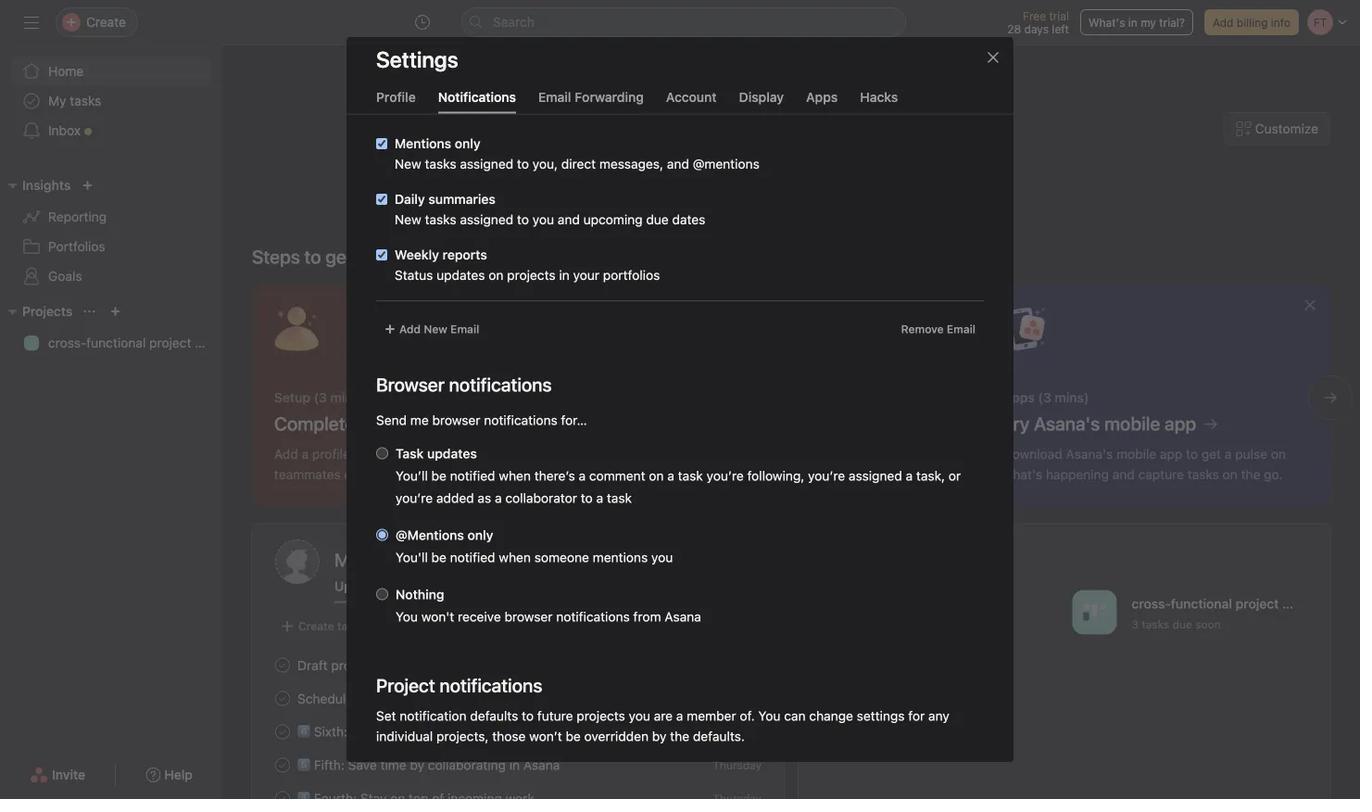 Task type: describe. For each thing, give the bounding box(es) containing it.
to inside 'mentions only new tasks assigned to you, direct messages, and @mentions'
[[517, 157, 529, 172]]

notification
[[400, 709, 467, 724]]

mentions
[[593, 550, 648, 565]]

plan for cross-functional project plan
[[195, 335, 220, 350]]

task updates you'll be notified when there's a comment on a task you're following, you're assigned a task, or you're added as a collaborator to a task
[[396, 446, 961, 506]]

1 horizontal spatial you're
[[707, 469, 744, 484]]

3
[[1132, 618, 1139, 631]]

for inside "set notification defaults to future projects you are a member of. you can change settings for any individual projects, those won't be overridden by the defaults."
[[909, 709, 925, 724]]

profile
[[376, 89, 416, 104]]

upcoming button
[[335, 578, 397, 603]]

for inside new tasks assigned to you, @mentions, and completion notifications for tasks you're a collaborator on
[[809, 81, 825, 96]]

when for there's
[[499, 469, 531, 484]]

2 completed checkbox from the top
[[272, 787, 294, 799]]

thursday for 6️⃣ sixth: make work manageable
[[713, 725, 762, 738]]

cross-functional project plan
[[48, 335, 220, 350]]

@mentions
[[693, 157, 760, 172]]

5 completed image from the top
[[272, 787, 294, 799]]

set notification defaults to future projects you are a member of. you can change settings for any individual projects, those won't be overridden by the defaults.
[[376, 709, 950, 744]]

future
[[538, 709, 573, 724]]

completed image for 5️⃣
[[272, 754, 294, 776]]

updates inside "task updates you'll be notified when there's a comment on a task you're following, you're assigned a task, or you're added as a collaborator to a task"
[[427, 446, 477, 462]]

my tasks
[[335, 549, 409, 571]]

inbox
[[48, 123, 81, 138]]

defaults
[[470, 709, 518, 724]]

hide sidebar image
[[24, 15, 39, 30]]

billing
[[1237, 16, 1269, 29]]

on inside weekly reports status updates on projects in your portfolios
[[489, 268, 504, 283]]

project notifications
[[376, 675, 543, 697]]

collaborator inside "task updates you'll be notified when there's a comment on a task you're following, you're assigned a task, or you're added as a collaborator to a task"
[[506, 491, 578, 506]]

you inside @mentions only you'll be notified when someone mentions you
[[652, 550, 673, 565]]

completed image for 6️⃣
[[272, 721, 294, 743]]

overridden
[[585, 729, 649, 744]]

as
[[478, 491, 492, 506]]

only for @mentions only
[[468, 528, 494, 543]]

send
[[376, 413, 407, 428]]

settings
[[857, 709, 905, 724]]

1 horizontal spatial project
[[331, 657, 373, 673]]

create
[[298, 620, 334, 633]]

nothing
[[396, 587, 444, 603]]

funky
[[850, 158, 927, 193]]

my tasks link
[[335, 547, 761, 573]]

brief
[[377, 657, 404, 673]]

remove email button
[[893, 317, 984, 343]]

browser inside nothing you won't receive browser notifications from asana
[[505, 609, 553, 625]]

projects for on
[[507, 268, 556, 283]]

and inside daily summaries new tasks assigned to you and upcoming due dates
[[558, 212, 580, 228]]

only for mentions only
[[455, 136, 481, 152]]

account button
[[666, 89, 717, 114]]

hacks
[[860, 89, 898, 104]]

task inside button
[[337, 620, 360, 633]]

project for cross-functional project plan 3 tasks due soon
[[1236, 596, 1280, 611]]

email inside button
[[451, 323, 480, 336]]

display button
[[739, 89, 784, 114]]

new inside button
[[424, 323, 448, 336]]

asana for 5️⃣ fifth: save time by collaborating in asana
[[524, 757, 560, 772]]

manageable
[[419, 724, 492, 739]]

steps
[[252, 246, 300, 267]]

set
[[376, 709, 396, 724]]

in for 5️⃣ fifth: save time by collaborating in asana
[[510, 757, 520, 772]]

assigned inside "task updates you'll be notified when there's a comment on a task you're following, you're assigned a task, or you're added as a collaborator to a task"
[[849, 469, 903, 484]]

reporting
[[48, 209, 107, 224]]

notifications inside nothing you won't receive browser notifications from asana
[[556, 609, 630, 625]]

a right there's
[[579, 469, 586, 484]]

global element
[[0, 45, 222, 157]]

on inside new tasks assigned to you, @mentions, and completion notifications for tasks you're a collaborator on
[[470, 101, 485, 116]]

forwarding
[[575, 89, 644, 104]]

create task
[[298, 620, 360, 633]]

0 horizontal spatial you're
[[396, 491, 433, 506]]

upcoming
[[584, 212, 643, 228]]

@mentions,
[[562, 81, 632, 96]]

6️⃣
[[298, 724, 311, 739]]

won't
[[530, 729, 562, 744]]

functional for cross-functional project plan
[[86, 335, 146, 350]]

a left task,
[[906, 469, 913, 484]]

home
[[48, 63, 84, 79]]

2 horizontal spatial task
[[678, 469, 703, 484]]

add profile photo image
[[275, 539, 320, 584]]

soon
[[1196, 618, 1221, 631]]

completed checkbox for 5️⃣
[[272, 754, 294, 776]]

goals
[[48, 268, 82, 284]]

info
[[1272, 16, 1291, 29]]

apps button
[[807, 89, 838, 114]]

messages,
[[600, 157, 664, 172]]

what's in my trial? button
[[1081, 9, 1194, 35]]

due inside cross-functional project plan 3 tasks due soon
[[1173, 618, 1193, 631]]

thursday button for 5️⃣ fifth: save time by collaborating in asana
[[713, 759, 762, 772]]

customize button
[[1225, 112, 1331, 146]]

on inside "task updates you'll be notified when there's a comment on a task you're following, you're assigned a task, or you're added as a collaborator to a task"
[[649, 469, 664, 484]]

new inside 'mentions only new tasks assigned to you, direct messages, and @mentions'
[[395, 157, 422, 172]]

you inside "set notification defaults to future projects you are a member of. you can change settings for any individual projects, those won't be overridden by the defaults."
[[759, 709, 781, 724]]

following,
[[748, 469, 805, 484]]

add billing info
[[1213, 16, 1291, 29]]

and inside new tasks assigned to you, @mentions, and completion notifications for tasks you're a collaborator on
[[636, 81, 658, 96]]

@mentions
[[396, 528, 464, 543]]

my
[[48, 93, 66, 108]]

home link
[[11, 57, 211, 86]]

collaborating
[[428, 757, 506, 772]]

you're
[[864, 81, 901, 96]]

for…
[[561, 413, 587, 428]]

your
[[573, 268, 600, 283]]

when for someone
[[499, 550, 531, 565]]

steps to get started
[[252, 246, 417, 267]]

profile button
[[376, 89, 416, 114]]

good morning, funky
[[656, 158, 927, 193]]

cross-functional project plan 3 tasks due soon
[[1132, 596, 1309, 631]]

plan for cross-functional project plan 3 tasks due soon
[[1283, 596, 1309, 611]]

me
[[411, 413, 429, 428]]

insights
[[22, 178, 71, 193]]

completed image for draft
[[272, 654, 294, 676]]

draft project brief
[[298, 657, 404, 673]]

change
[[810, 709, 854, 724]]

updates inside weekly reports status updates on projects in your portfolios
[[437, 268, 485, 283]]

nothing you won't receive browser notifications from asana
[[396, 587, 702, 625]]

won't
[[422, 609, 454, 625]]

tasks down settings
[[425, 81, 457, 96]]

fifth:
[[314, 757, 345, 772]]

add for add billing info
[[1213, 16, 1234, 29]]

reports
[[443, 248, 487, 263]]

comment
[[589, 469, 646, 484]]

days
[[1025, 22, 1049, 35]]

to inside "set notification defaults to future projects you are a member of. you can change settings for any individual projects, those won't be overridden by the defaults."
[[522, 709, 534, 724]]

completed checkbox for schedule
[[272, 687, 294, 710]]

email inside "button"
[[539, 89, 572, 104]]

my tasks link
[[11, 86, 211, 116]]

schedule kickoff meeting
[[298, 691, 449, 706]]

overdue button
[[420, 578, 472, 603]]

meeting
[[401, 691, 449, 706]]

project for cross-functional project plan
[[149, 335, 191, 350]]

projects element
[[0, 295, 222, 362]]

you for are
[[629, 709, 651, 724]]

tasks inside 'mentions only new tasks assigned to you, direct messages, and @mentions'
[[425, 157, 457, 172]]

are
[[654, 709, 673, 724]]

schedule
[[298, 691, 353, 706]]



Task type: vqa. For each thing, say whether or not it's contained in the screenshot.
assigned
yes



Task type: locate. For each thing, give the bounding box(es) containing it.
0 horizontal spatial you
[[396, 609, 418, 625]]

and inside 'mentions only new tasks assigned to you, direct messages, and @mentions'
[[667, 157, 690, 172]]

when inside "task updates you'll be notified when there's a comment on a task you're following, you're assigned a task, or you're added as a collaborator to a task"
[[499, 469, 531, 484]]

thursday for 5️⃣ fifth: save time by collaborating in asana
[[713, 759, 762, 772]]

collaborator inside new tasks assigned to you, @mentions, and completion notifications for tasks you're a collaborator on
[[395, 101, 467, 116]]

tasks down mentions
[[425, 157, 457, 172]]

1 completed checkbox from the top
[[272, 721, 294, 743]]

0 vertical spatial browser
[[432, 413, 481, 428]]

2 when from the top
[[499, 550, 531, 565]]

you for and
[[533, 212, 554, 228]]

new down settings
[[395, 81, 422, 96]]

completed checkbox for draft
[[272, 654, 294, 676]]

completed image
[[272, 654, 294, 676], [272, 687, 294, 710], [272, 721, 294, 743], [272, 754, 294, 776], [272, 787, 294, 799]]

customize
[[1256, 121, 1319, 136]]

you right mentions
[[652, 550, 673, 565]]

1 vertical spatial notifications
[[484, 413, 558, 428]]

2 vertical spatial on
[[649, 469, 664, 484]]

you'll
[[396, 469, 428, 484]]

0 vertical spatial you
[[533, 212, 554, 228]]

0 vertical spatial on
[[470, 101, 485, 116]]

2 you, from the top
[[533, 157, 558, 172]]

0 vertical spatial project
[[149, 335, 191, 350]]

1 horizontal spatial cross-
[[1132, 596, 1172, 611]]

task down comment
[[607, 491, 632, 506]]

projects inside "set notification defaults to future projects you are a member of. you can change settings for any individual projects, those won't be overridden by the defaults."
[[577, 709, 626, 724]]

1 vertical spatial thursday button
[[713, 759, 762, 772]]

overdue
[[420, 578, 472, 594]]

0 vertical spatial completed checkbox
[[272, 654, 294, 676]]

be down future
[[566, 729, 581, 744]]

invite
[[52, 767, 85, 782]]

functional inside 'projects' element
[[86, 335, 146, 350]]

0 vertical spatial add
[[1213, 16, 1234, 29]]

you're left following,
[[707, 469, 744, 484]]

2 horizontal spatial and
[[667, 157, 690, 172]]

you inside nothing you won't receive browser notifications from asana
[[396, 609, 418, 625]]

1 vertical spatial on
[[489, 268, 504, 283]]

for left any
[[909, 709, 925, 724]]

tasks inside global element
[[70, 93, 101, 108]]

a down comment
[[597, 491, 604, 506]]

cross-
[[48, 335, 86, 350], [1132, 596, 1172, 611]]

2 completed checkbox from the top
[[272, 687, 294, 710]]

to inside "task updates you'll be notified when there's a comment on a task you're following, you're assigned a task, or you're added as a collaborator to a task"
[[581, 491, 593, 506]]

to right 'steps'
[[305, 246, 321, 267]]

in left my
[[1129, 16, 1138, 29]]

1 vertical spatial thursday
[[713, 759, 762, 772]]

notified up as
[[450, 469, 496, 484]]

you
[[533, 212, 554, 228], [652, 550, 673, 565], [629, 709, 651, 724]]

thursday button for 6️⃣ sixth: make work manageable
[[713, 725, 762, 738]]

0 vertical spatial due
[[646, 212, 669, 228]]

0 horizontal spatial and
[[558, 212, 580, 228]]

a right the are
[[677, 709, 684, 724]]

1 when from the top
[[499, 469, 531, 484]]

0 horizontal spatial browser
[[432, 413, 481, 428]]

1 vertical spatial browser
[[505, 609, 553, 625]]

what's
[[1089, 16, 1126, 29]]

inbox link
[[11, 116, 211, 146]]

Completed checkbox
[[272, 654, 294, 676], [272, 687, 294, 710], [272, 754, 294, 776]]

1 vertical spatial notified
[[450, 550, 496, 565]]

when left someone
[[499, 550, 531, 565]]

collaborator up mentions
[[395, 101, 467, 116]]

you inside daily summaries new tasks assigned to you and upcoming due dates
[[533, 212, 554, 228]]

mentions only new tasks assigned to you, direct messages, and @mentions
[[395, 136, 760, 172]]

functional for cross-functional project plan 3 tasks due soon
[[1172, 596, 1233, 611]]

assigned down summaries
[[460, 212, 514, 228]]

notified inside "task updates you'll be notified when there's a comment on a task you're following, you're assigned a task, or you're added as a collaborator to a task"
[[450, 469, 496, 484]]

plan inside cross-functional project plan 3 tasks due soon
[[1283, 596, 1309, 611]]

assigned up summaries
[[460, 157, 514, 172]]

can
[[784, 709, 806, 724]]

apps
[[807, 89, 838, 104]]

3 completed checkbox from the top
[[272, 754, 294, 776]]

0 horizontal spatial for
[[809, 81, 825, 96]]

due inside daily summaries new tasks assigned to you and upcoming due dates
[[646, 212, 669, 228]]

on right status
[[489, 268, 504, 283]]

insights button
[[0, 174, 71, 197]]

be right you'll
[[432, 469, 447, 484]]

assigned inside daily summaries new tasks assigned to you and upcoming due dates
[[460, 212, 514, 228]]

1 vertical spatial you,
[[533, 157, 558, 172]]

be inside "task updates you'll be notified when there's a comment on a task you're following, you're assigned a task, or you're added as a collaborator to a task"
[[432, 469, 447, 484]]

you're
[[707, 469, 744, 484], [808, 469, 846, 484], [396, 491, 433, 506]]

0 horizontal spatial by
[[410, 757, 425, 772]]

defaults.
[[693, 729, 745, 744]]

save
[[348, 757, 377, 772]]

tasks down summaries
[[425, 212, 457, 228]]

notifications
[[438, 89, 516, 104]]

add inside button
[[400, 323, 421, 336]]

1 vertical spatial due
[[1173, 618, 1193, 631]]

0 vertical spatial asana
[[665, 609, 702, 625]]

0 vertical spatial updates
[[437, 268, 485, 283]]

1 vertical spatial be
[[432, 550, 447, 565]]

asana for nothing you won't receive browser notifications from asana
[[665, 609, 702, 625]]

browser
[[432, 413, 481, 428], [505, 609, 553, 625]]

goals link
[[11, 261, 211, 291]]

someone
[[535, 550, 590, 565]]

new
[[395, 81, 422, 96], [395, 157, 422, 172], [395, 212, 422, 228], [424, 323, 448, 336]]

only
[[455, 136, 481, 152], [468, 528, 494, 543]]

projects
[[22, 304, 73, 319]]

1 horizontal spatial task
[[607, 491, 632, 506]]

2 horizontal spatial you're
[[808, 469, 846, 484]]

display
[[739, 89, 784, 104]]

asana inside nothing you won't receive browser notifications from asana
[[665, 609, 702, 625]]

0 vertical spatial thursday
[[713, 725, 762, 738]]

None radio
[[376, 448, 388, 460]]

free
[[1023, 9, 1047, 22]]

projects button
[[0, 300, 73, 323]]

projects,
[[437, 729, 489, 744]]

you down nothing
[[396, 609, 418, 625]]

you up weekly reports status updates on projects in your portfolios
[[533, 212, 554, 228]]

collaborator
[[395, 101, 467, 116], [506, 491, 578, 506]]

0 vertical spatial you
[[396, 609, 418, 625]]

0 vertical spatial collaborator
[[395, 101, 467, 116]]

good
[[656, 158, 726, 193]]

1 horizontal spatial by
[[652, 729, 667, 744]]

to inside daily summaries new tasks assigned to you and upcoming due dates
[[517, 212, 529, 228]]

only down "notifications" button
[[455, 136, 481, 152]]

1 vertical spatial and
[[667, 157, 690, 172]]

1 you, from the top
[[533, 81, 558, 96]]

1 notified from the top
[[450, 469, 496, 484]]

cross- inside cross-functional project plan link
[[48, 335, 86, 350]]

add inside "button"
[[1213, 16, 1234, 29]]

2 notified from the top
[[450, 550, 496, 565]]

assigned inside new tasks assigned to you, @mentions, and completion notifications for tasks you're a collaborator on
[[460, 81, 514, 96]]

None radio
[[376, 529, 388, 541], [376, 589, 388, 601], [376, 529, 388, 541], [376, 589, 388, 601]]

1 horizontal spatial for
[[909, 709, 925, 724]]

assigned left task,
[[849, 469, 903, 484]]

thursday down of.
[[713, 725, 762, 738]]

be down @mentions
[[432, 550, 447, 565]]

you, inside new tasks assigned to you, @mentions, and completion notifications for tasks you're a collaborator on
[[533, 81, 558, 96]]

0 vertical spatial in
[[1129, 16, 1138, 29]]

projects inside weekly reports status updates on projects in your portfolios
[[507, 268, 556, 283]]

completed checkbox left schedule
[[272, 687, 294, 710]]

due
[[646, 212, 669, 228], [1173, 618, 1193, 631]]

direct
[[562, 157, 596, 172]]

collaborator down there's
[[506, 491, 578, 506]]

and right messages, at the left top of page
[[667, 157, 690, 172]]

new down status
[[424, 323, 448, 336]]

0 horizontal spatial asana
[[524, 757, 560, 772]]

upcoming
[[335, 578, 397, 594]]

receive
[[458, 609, 501, 625]]

1 vertical spatial functional
[[1172, 596, 1233, 611]]

a right comment
[[668, 469, 675, 484]]

notifications left apps
[[732, 81, 805, 96]]

a right 'you're'
[[905, 81, 912, 96]]

in for weekly reports status updates on projects in your portfolios
[[559, 268, 570, 283]]

completed checkbox left draft
[[272, 654, 294, 676]]

functional down goals link
[[86, 335, 146, 350]]

plan
[[195, 335, 220, 350], [1283, 596, 1309, 611]]

the
[[670, 729, 690, 744]]

1 horizontal spatial functional
[[1172, 596, 1233, 611]]

2 horizontal spatial on
[[649, 469, 664, 484]]

notified up the overdue
[[450, 550, 496, 565]]

1 vertical spatial in
[[559, 268, 570, 283]]

on right comment
[[649, 469, 664, 484]]

1 vertical spatial collaborator
[[506, 491, 578, 506]]

to up daily summaries new tasks assigned to you and upcoming due dates
[[517, 157, 529, 172]]

0 vertical spatial when
[[499, 469, 531, 484]]

0 horizontal spatial collaborator
[[395, 101, 467, 116]]

task
[[396, 446, 424, 462]]

tasks left hacks
[[829, 81, 860, 96]]

send me browser notifications for…
[[376, 413, 587, 428]]

2 vertical spatial completed checkbox
[[272, 754, 294, 776]]

you, left the 'direct'
[[533, 157, 558, 172]]

and left "upcoming"
[[558, 212, 580, 228]]

asana
[[665, 609, 702, 625], [524, 757, 560, 772]]

search list box
[[462, 7, 907, 37]]

6️⃣ sixth: make work manageable
[[298, 724, 492, 739]]

browser right receive
[[505, 609, 553, 625]]

notifications inside new tasks assigned to you, @mentions, and completion notifications for tasks you're a collaborator on
[[732, 81, 805, 96]]

scroll card carousel right image
[[1324, 390, 1339, 405]]

new inside new tasks assigned to you, @mentions, and completion notifications for tasks you're a collaborator on
[[395, 81, 422, 96]]

1 horizontal spatial you
[[629, 709, 651, 724]]

add billing info button
[[1205, 9, 1300, 35]]

you inside "set notification defaults to future projects you are a member of. you can change settings for any individual projects, those won't be overridden by the defaults."
[[629, 709, 651, 724]]

to down comment
[[581, 491, 593, 506]]

None checkbox
[[376, 139, 387, 150], [376, 250, 387, 261], [376, 139, 387, 150], [376, 250, 387, 261]]

summaries
[[429, 192, 496, 207]]

thursday button down of.
[[713, 725, 762, 738]]

only down as
[[468, 528, 494, 543]]

a
[[905, 81, 912, 96], [579, 469, 586, 484], [668, 469, 675, 484], [906, 469, 913, 484], [495, 491, 502, 506], [597, 491, 604, 506], [677, 709, 684, 724]]

0 vertical spatial be
[[432, 469, 447, 484]]

0 horizontal spatial add
[[400, 323, 421, 336]]

1 horizontal spatial and
[[636, 81, 658, 96]]

1 vertical spatial cross-
[[1132, 596, 1172, 611]]

0 vertical spatial for
[[809, 81, 825, 96]]

0 horizontal spatial due
[[646, 212, 669, 228]]

0 vertical spatial notifications
[[732, 81, 805, 96]]

1 vertical spatial for
[[909, 709, 925, 724]]

0 horizontal spatial on
[[470, 101, 485, 116]]

notified for only
[[450, 550, 496, 565]]

1 vertical spatial task
[[607, 491, 632, 506]]

2 vertical spatial project
[[331, 657, 373, 673]]

0 horizontal spatial cross-
[[48, 335, 86, 350]]

when left there's
[[499, 469, 531, 484]]

new down mentions
[[395, 157, 422, 172]]

cross- down projects at the left top
[[48, 335, 86, 350]]

0 horizontal spatial email
[[451, 323, 480, 336]]

asana down won't
[[524, 757, 560, 772]]

add new email
[[400, 323, 480, 336]]

functional up the soon at bottom right
[[1172, 596, 1233, 611]]

to up won't
[[522, 709, 534, 724]]

1 horizontal spatial in
[[559, 268, 570, 283]]

0 vertical spatial cross-
[[48, 335, 86, 350]]

trial?
[[1160, 16, 1186, 29]]

tasks inside cross-functional project plan 3 tasks due soon
[[1142, 618, 1170, 631]]

4 completed image from the top
[[272, 754, 294, 776]]

0 horizontal spatial functional
[[86, 335, 146, 350]]

in
[[1129, 16, 1138, 29], [559, 268, 570, 283], [510, 757, 520, 772]]

updates right task
[[427, 446, 477, 462]]

task,
[[917, 469, 946, 484]]

you left the are
[[629, 709, 651, 724]]

1 horizontal spatial email
[[539, 89, 572, 104]]

projects
[[507, 268, 556, 283], [577, 709, 626, 724]]

only inside @mentions only you'll be notified when someone mentions you
[[468, 528, 494, 543]]

task right create
[[337, 620, 360, 633]]

1 vertical spatial projects
[[577, 709, 626, 724]]

to inside new tasks assigned to you, @mentions, and completion notifications for tasks you're a collaborator on
[[517, 81, 529, 96]]

2 completed image from the top
[[272, 687, 294, 710]]

email forwarding button
[[539, 89, 644, 114]]

1 vertical spatial asana
[[524, 757, 560, 772]]

1 horizontal spatial browser
[[505, 609, 553, 625]]

1 horizontal spatial projects
[[577, 709, 626, 724]]

tasks
[[425, 81, 457, 96], [829, 81, 860, 96], [70, 93, 101, 108], [425, 157, 457, 172], [425, 212, 457, 228], [1142, 618, 1170, 631]]

only inside 'mentions only new tasks assigned to you, direct messages, and @mentions'
[[455, 136, 481, 152]]

tasks inside daily summaries new tasks assigned to you and upcoming due dates
[[425, 212, 457, 228]]

1 thursday button from the top
[[713, 725, 762, 738]]

assigned inside 'mentions only new tasks assigned to you, direct messages, and @mentions'
[[460, 157, 514, 172]]

notified for updates
[[450, 469, 496, 484]]

you, left @mentions,
[[533, 81, 558, 96]]

1 completed image from the top
[[272, 654, 294, 676]]

notified
[[450, 469, 496, 484], [450, 550, 496, 565]]

2 vertical spatial and
[[558, 212, 580, 228]]

2 horizontal spatial you
[[652, 550, 673, 565]]

in inside button
[[1129, 16, 1138, 29]]

tasks right the "3"
[[1142, 618, 1170, 631]]

for right the display
[[809, 81, 825, 96]]

by right time
[[410, 757, 425, 772]]

from
[[634, 609, 661, 625]]

notifications left from on the bottom left of page
[[556, 609, 630, 625]]

be inside @mentions only you'll be notified when someone mentions you
[[432, 550, 447, 565]]

1 vertical spatial when
[[499, 550, 531, 565]]

0 vertical spatial task
[[678, 469, 703, 484]]

settings
[[376, 46, 458, 72]]

be for you'll
[[432, 550, 447, 565]]

2 horizontal spatial email
[[947, 323, 976, 336]]

projects up overridden
[[577, 709, 626, 724]]

due left the soon at bottom right
[[1173, 618, 1193, 631]]

cross- for cross-functional project plan
[[48, 335, 86, 350]]

1 vertical spatial add
[[400, 323, 421, 336]]

sixth:
[[314, 724, 348, 739]]

projects for future
[[577, 709, 626, 724]]

tasks right my
[[70, 93, 101, 108]]

be for you'll
[[432, 469, 447, 484]]

email right remove
[[947, 323, 976, 336]]

you, inside 'mentions only new tasks assigned to you, direct messages, and @mentions'
[[533, 157, 558, 172]]

dates
[[673, 212, 706, 228]]

0 vertical spatial by
[[652, 729, 667, 744]]

0 vertical spatial and
[[636, 81, 658, 96]]

email inside button
[[947, 323, 976, 336]]

email left forwarding at the top of page
[[539, 89, 572, 104]]

2 vertical spatial notifications
[[556, 609, 630, 625]]

new inside daily summaries new tasks assigned to you and upcoming due dates
[[395, 212, 422, 228]]

0 horizontal spatial in
[[510, 757, 520, 772]]

1 vertical spatial you
[[652, 550, 673, 565]]

2 vertical spatial you
[[629, 709, 651, 724]]

there's
[[535, 469, 575, 484]]

a inside "set notification defaults to future projects you are a member of. you can change settings for any individual projects, those won't be overridden by the defaults."
[[677, 709, 684, 724]]

insights element
[[0, 169, 222, 295]]

None checkbox
[[376, 194, 387, 205]]

a right as
[[495, 491, 502, 506]]

work
[[387, 724, 416, 739]]

updates down reports
[[437, 268, 485, 283]]

Completed checkbox
[[272, 721, 294, 743], [272, 787, 294, 799]]

notifications left for…
[[484, 413, 558, 428]]

in down those
[[510, 757, 520, 772]]

a inside new tasks assigned to you, @mentions, and completion notifications for tasks you're a collaborator on
[[905, 81, 912, 96]]

cross- up the "3"
[[1132, 596, 1172, 611]]

0 horizontal spatial plan
[[195, 335, 220, 350]]

weekly reports status updates on projects in your portfolios
[[395, 248, 660, 283]]

1 thursday from the top
[[713, 725, 762, 738]]

add down status
[[400, 323, 421, 336]]

completed checkbox left 5️⃣ on the bottom left
[[272, 754, 294, 776]]

board image
[[1084, 601, 1106, 623]]

hacks button
[[860, 89, 898, 114]]

project inside cross-functional project plan 3 tasks due soon
[[1236, 596, 1280, 611]]

my
[[1141, 16, 1157, 29]]

close image
[[986, 50, 1001, 65]]

0 vertical spatial you,
[[533, 81, 558, 96]]

completed image for schedule
[[272, 687, 294, 710]]

browser down browser notifications
[[432, 413, 481, 428]]

2 thursday from the top
[[713, 759, 762, 772]]

28
[[1008, 22, 1022, 35]]

1 horizontal spatial collaborator
[[506, 491, 578, 506]]

in inside weekly reports status updates on projects in your portfolios
[[559, 268, 570, 283]]

remove
[[902, 323, 944, 336]]

2 horizontal spatial in
[[1129, 16, 1138, 29]]

1 completed checkbox from the top
[[272, 654, 294, 676]]

to right notifications
[[517, 81, 529, 96]]

task right comment
[[678, 469, 703, 484]]

daily
[[395, 192, 425, 207]]

assigned down search
[[460, 81, 514, 96]]

asana right from on the bottom left of page
[[665, 609, 702, 625]]

create task button
[[275, 613, 365, 639]]

thursday down defaults.
[[713, 759, 762, 772]]

on
[[470, 101, 485, 116], [489, 268, 504, 283], [649, 469, 664, 484]]

0 horizontal spatial projects
[[507, 268, 556, 283]]

by left the on the bottom of the page
[[652, 729, 667, 744]]

notified inside @mentions only you'll be notified when someone mentions you
[[450, 550, 496, 565]]

2 vertical spatial be
[[566, 729, 581, 744]]

individual
[[376, 729, 433, 744]]

projects left the your
[[507, 268, 556, 283]]

you're down you'll
[[396, 491, 433, 506]]

portfolios link
[[11, 232, 211, 261]]

0 vertical spatial only
[[455, 136, 481, 152]]

0 vertical spatial thursday button
[[713, 725, 762, 738]]

free trial 28 days left
[[1008, 9, 1070, 35]]

account
[[666, 89, 717, 104]]

new down daily
[[395, 212, 422, 228]]

1 vertical spatial you
[[759, 709, 781, 724]]

new tasks assigned to you, @mentions, and completion notifications for tasks you're a collaborator on
[[395, 81, 912, 116]]

you
[[396, 609, 418, 625], [759, 709, 781, 724]]

2 vertical spatial in
[[510, 757, 520, 772]]

functional inside cross-functional project plan 3 tasks due soon
[[1172, 596, 1233, 611]]

by inside "set notification defaults to future projects you are a member of. you can change settings for any individual projects, those won't be overridden by the defaults."
[[652, 729, 667, 744]]

0 horizontal spatial project
[[149, 335, 191, 350]]

to up weekly reports status updates on projects in your portfolios
[[517, 212, 529, 228]]

1 vertical spatial by
[[410, 757, 425, 772]]

cross- inside cross-functional project plan 3 tasks due soon
[[1132, 596, 1172, 611]]

be
[[432, 469, 447, 484], [432, 550, 447, 565], [566, 729, 581, 744]]

in left the your
[[559, 268, 570, 283]]

add left 'billing'
[[1213, 16, 1234, 29]]

0 vertical spatial notified
[[450, 469, 496, 484]]

0 vertical spatial plan
[[195, 335, 220, 350]]

due left dates
[[646, 212, 669, 228]]

cross- for cross-functional project plan 3 tasks due soon
[[1132, 596, 1172, 611]]

1 horizontal spatial plan
[[1283, 596, 1309, 611]]

you right of.
[[759, 709, 781, 724]]

3 completed image from the top
[[272, 721, 294, 743]]

2 thursday button from the top
[[713, 759, 762, 772]]

you're right following,
[[808, 469, 846, 484]]

be inside "set notification defaults to future projects you are a member of. you can change settings for any individual projects, those won't be overridden by the defaults."
[[566, 729, 581, 744]]

portfolios
[[603, 268, 660, 283]]

of.
[[740, 709, 755, 724]]

0 horizontal spatial you
[[533, 212, 554, 228]]

1 vertical spatial project
[[1236, 596, 1280, 611]]

and left account
[[636, 81, 658, 96]]

when inside @mentions only you'll be notified when someone mentions you
[[499, 550, 531, 565]]

added
[[437, 491, 474, 506]]

2 horizontal spatial project
[[1236, 596, 1280, 611]]

email forwarding
[[539, 89, 644, 104]]

thursday button down defaults.
[[713, 759, 762, 772]]

add for add new email
[[400, 323, 421, 336]]

email up browser notifications
[[451, 323, 480, 336]]

on right profile button
[[470, 101, 485, 116]]

plan inside cross-functional project plan link
[[195, 335, 220, 350]]



